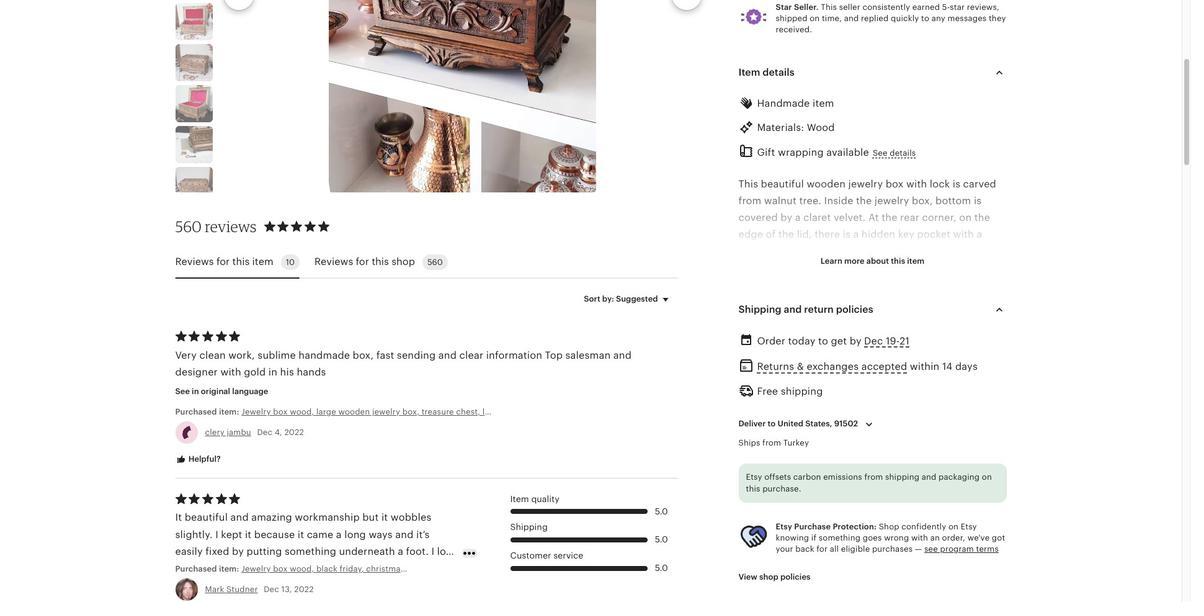 Task type: locate. For each thing, give the bounding box(es) containing it.
560 inside "tab list"
[[428, 258, 443, 267]]

foot.
[[406, 546, 429, 557]]

this up covered
[[739, 179, 759, 189]]

1 vertical spatial lid
[[757, 432, 769, 442]]

hidden
[[862, 229, 896, 240]]

0 horizontal spatial etsy
[[746, 472, 762, 481]]

in inside this beautiful wooden jewelry box with lock is carved from walnut tree. inside the jewelry box, bottom is covered by a claret velvet. at the rear corner, on the edge of the lid, there is a hidden key pocket with a small camouflaged lid as seen in the picture.
[[887, 246, 896, 257]]

see down designer
[[175, 387, 190, 396]]

that
[[774, 516, 794, 527]]

see right available
[[873, 148, 888, 157]]

kept
[[221, 529, 242, 540]]

0 vertical spatial shop
[[392, 256, 415, 267]]

your order will be wrapped safely and carefully to ensure that it arrives just as described.
[[739, 499, 978, 527]]

jewelry down box
[[875, 196, 910, 206]]

0 horizontal spatial beautiful
[[185, 512, 228, 523]]

0 horizontal spatial shop
[[392, 256, 415, 267]]

deliver to united states, 91502
[[739, 419, 858, 429]]

0 horizontal spatial item
[[510, 494, 529, 504]]

2 vertical spatial from
[[865, 472, 883, 481]]

from
[[739, 196, 762, 206], [763, 438, 781, 447], [865, 472, 883, 481]]

on inside this seller consistently earned 5-star reviews, shipped on time, and replied quickly to any messages they received.
[[810, 14, 820, 23]]

1 vertical spatial item
[[510, 494, 529, 504]]

and down "knowing"
[[779, 550, 797, 560]]

learn more about this item button
[[812, 250, 934, 272]]

purchased up clery
[[175, 407, 217, 416]]

item:
[[219, 407, 239, 416], [219, 564, 239, 573]]

dec left 19-
[[865, 336, 883, 346]]

to down earned
[[922, 14, 930, 23]]

0 vertical spatial 2022
[[284, 428, 304, 437]]

etsy up "knowing"
[[776, 522, 793, 531]]

mark
[[205, 585, 224, 594]]

etsy up shop.
[[746, 472, 762, 481]]

0 horizontal spatial see
[[175, 387, 190, 396]]

materials: wood
[[757, 123, 835, 133]]

1 vertical spatial as
[[861, 516, 872, 527]]

0 vertical spatial 5.0
[[655, 506, 668, 516]]

details inside gift wrapping available see details
[[890, 148, 916, 157]]

your
[[776, 544, 794, 554]]

1 horizontal spatial i
[[432, 546, 435, 557]]

in
[[887, 246, 896, 257], [269, 367, 278, 377], [192, 387, 199, 396], [873, 465, 882, 476], [926, 533, 935, 544]]

shipping and return policies button
[[728, 295, 1018, 325]]

inches up "depth 6.7 inches (17 cm)" at the bottom of the page
[[792, 331, 824, 341]]

1 horizontal spatial be
[[811, 499, 824, 510]]

will up orders
[[820, 550, 836, 560]]

described.
[[874, 516, 926, 527]]

1 vertical spatial shipping
[[886, 472, 920, 481]]

560 for 560
[[428, 258, 443, 267]]

item
[[739, 67, 761, 78], [510, 494, 529, 504]]

2 purchased item: from the top
[[175, 564, 242, 573]]

1 horizontal spatial item
[[813, 98, 835, 109]]

0 horizontal spatial be
[[767, 533, 780, 544]]

to inside this seller consistently earned 5-star reviews, shipped on time, and replied quickly to any messages they received.
[[922, 14, 930, 23]]

it up slightly.
[[175, 512, 182, 523]]

in inside it will be shipped by registered airmail in a timely manner and you will be informed with the tracking number. (your orders are shipped on the same day)
[[926, 533, 935, 544]]

etsy for etsy offsets carbon emissions from shipping and packaging on this purchase.
[[746, 472, 762, 481]]

by:
[[603, 294, 614, 303]]

(26
[[827, 331, 842, 341]]

cm) right (26 in the right of the page
[[845, 331, 864, 341]]

1 vertical spatial details
[[890, 148, 916, 157]]

very clean work, sublime handmade box, fast sending and clear information  top salesman and designer with gold in his hands
[[175, 350, 632, 377]]

shipped
[[776, 14, 808, 23], [782, 533, 822, 544], [862, 567, 901, 577]]

will up that
[[792, 499, 809, 510]]

handmade
[[757, 98, 810, 109]]

etsy inside shop confidently on etsy knowing if something goes wrong with an order, we've got your back for all eligible purchases —
[[961, 522, 977, 531]]

1 horizontal spatial from
[[763, 438, 781, 447]]

policies inside shipping and return policies dropdown button
[[836, 304, 874, 315]]

item up handmade at the top right of page
[[739, 67, 761, 78]]

reviews right '10'
[[315, 256, 353, 267]]

shipped down informed
[[862, 567, 901, 577]]

ships from turkey
[[739, 438, 809, 447]]

1 item: from the top
[[219, 407, 239, 416]]

0 vertical spatial shipped
[[776, 14, 808, 23]]

our
[[739, 465, 757, 476]]

cm) down get
[[838, 347, 856, 358]]

beautiful inside this beautiful wooden jewelry box with lock is carved from walnut tree. inside the jewelry box, bottom is covered by a claret velvet. at the rear corner, on the edge of the lid, there is a hidden key pocket with a small camouflaged lid as seen in the picture.
[[761, 179, 804, 189]]

0 horizontal spatial box,
[[353, 350, 374, 360]]

cm) for depth 6.7 inches (17 cm)
[[838, 347, 856, 358]]

and left "free" on the bottom right
[[922, 472, 937, 481]]

item up wood
[[813, 98, 835, 109]]

0 horizontal spatial it
[[175, 512, 182, 523]]

1 horizontal spatial shipping
[[886, 472, 920, 481]]

and down seller
[[844, 14, 859, 23]]

shipping up customer
[[510, 522, 548, 532]]

packaging
[[939, 472, 980, 481]]

beautiful up walnut
[[761, 179, 804, 189]]

0 horizontal spatial from
[[739, 196, 762, 206]]

2022 right 4, in the left of the page
[[284, 428, 304, 437]]

it inside it beautiful and amazing workmanship but it wobbles slightly. i kept it because it came a long ways and it's easily fixed by putting something underneath a foot. i love it!
[[175, 512, 182, 523]]

1 vertical spatial something
[[285, 546, 336, 557]]

0 horizontal spatial lid
[[757, 432, 769, 442]]

it inside it will be shipped by registered airmail in a timely manner and you will be informed with the tracking number. (your orders are shipped on the same day)
[[739, 533, 746, 544]]

etsy for etsy purchase protection:
[[776, 522, 793, 531]]

shipping up width
[[739, 304, 782, 315]]

dec
[[865, 336, 883, 346], [257, 428, 273, 437], [264, 585, 279, 594]]

customer service
[[510, 551, 584, 560]]

0 vertical spatial item:
[[219, 407, 239, 416]]

0 horizontal spatial for
[[217, 256, 230, 267]]

2 horizontal spatial item
[[907, 256, 925, 266]]

1 vertical spatial purchased item:
[[175, 564, 242, 573]]

560
[[175, 217, 202, 236], [428, 258, 443, 267]]

with down corner,
[[954, 229, 974, 240]]

beautiful
[[761, 179, 804, 189], [185, 512, 228, 523]]

details up box
[[890, 148, 916, 157]]

helpful?
[[186, 454, 221, 464]]

item for item quality
[[510, 494, 529, 504]]

1 vertical spatial 2022
[[294, 585, 314, 594]]

1 horizontal spatial it
[[739, 533, 746, 544]]

etsy
[[746, 472, 762, 481], [776, 522, 793, 531], [961, 522, 977, 531]]

with down airmail
[[901, 550, 922, 560]]

1 horizontal spatial details
[[890, 148, 916, 157]]

will up manner
[[748, 533, 765, 544]]

0 vertical spatial box,
[[912, 196, 933, 206]]

0 vertical spatial 560
[[175, 217, 202, 236]]

item details button
[[728, 58, 1018, 88]]

are down eligible
[[844, 567, 859, 577]]

jewelry box wood wooden jewelry box anniversary wife image 9 image
[[175, 167, 213, 204]]

tracking
[[943, 550, 983, 560]]

purchased
[[175, 407, 217, 416], [175, 564, 217, 573]]

1 vertical spatial dec
[[257, 428, 273, 437]]

something inside it beautiful and amazing workmanship but it wobbles slightly. i kept it because it came a long ways and it's easily fixed by putting something underneath a foot. i love it!
[[285, 546, 336, 557]]

a up lid,
[[795, 212, 801, 223]]

1 vertical spatial policies
[[781, 572, 811, 582]]

tab list containing reviews for this item
[[175, 247, 678, 279]]

2 item: from the top
[[219, 564, 239, 573]]

long
[[345, 529, 366, 540]]

purchased item: down fixed
[[175, 564, 242, 573]]

quickly
[[891, 14, 919, 23]]

0 horizontal spatial i
[[215, 529, 218, 540]]

1 vertical spatial i
[[432, 546, 435, 557]]

shipped up "back"
[[782, 533, 822, 544]]

jewelry box wood wooden jewelry box anniversary wife image 6 image
[[175, 44, 213, 81]]

designer
[[175, 367, 218, 377]]

policies up (26 in the right of the page
[[836, 304, 874, 315]]

1 vertical spatial beautiful
[[185, 512, 228, 523]]

the
[[856, 196, 872, 206], [882, 212, 898, 223], [975, 212, 991, 223], [779, 229, 795, 240], [899, 246, 914, 257], [739, 432, 755, 442], [924, 550, 940, 560], [919, 567, 934, 577]]

0 horizontal spatial this
[[739, 179, 759, 189]]

days
[[956, 361, 978, 372]]

available
[[827, 147, 869, 157]]

shipping inside dropdown button
[[739, 304, 782, 315]]

shipping
[[739, 304, 782, 315], [510, 522, 548, 532]]

amazing
[[251, 512, 292, 523]]

1 horizontal spatial box,
[[912, 196, 933, 206]]

tab list
[[175, 247, 678, 279]]

1 vertical spatial this
[[739, 179, 759, 189]]

to right carefully
[[968, 499, 978, 510]]

time,
[[822, 14, 842, 23]]

&
[[797, 361, 804, 372]]

1 5.0 from the top
[[655, 506, 668, 516]]

a up see
[[938, 533, 944, 544]]

i left love
[[432, 546, 435, 557]]

with
[[907, 179, 927, 189], [954, 229, 974, 240], [221, 367, 241, 377], [912, 533, 929, 542], [901, 550, 922, 560]]

1 vertical spatial 5.0
[[655, 534, 668, 544]]

from left the not
[[763, 438, 781, 447]]

1 vertical spatial see
[[175, 387, 190, 396]]

1 reviews from the left
[[175, 256, 214, 267]]

in left the "his"
[[269, 367, 278, 377]]

0 vertical spatial beautiful
[[761, 179, 804, 189]]

dec left the 13,
[[264, 585, 279, 594]]

item down key on the right of the page
[[907, 256, 925, 266]]

love
[[437, 546, 457, 557]]

item left quality
[[510, 494, 529, 504]]

underneath
[[339, 546, 395, 557]]

2 purchased from the top
[[175, 564, 217, 573]]

and inside etsy offsets carbon emissions from shipping and packaging on this purchase.
[[922, 472, 937, 481]]

1 horizontal spatial something
[[819, 533, 861, 542]]

on inside it will be shipped by registered airmail in a timely manner and you will be informed with the tracking number. (your orders are shipped on the same day)
[[903, 567, 916, 577]]

the down carved
[[975, 212, 991, 223]]

is right lock
[[953, 179, 961, 189]]

exchanges
[[807, 361, 859, 372]]

as inside this beautiful wooden jewelry box with lock is carved from walnut tree. inside the jewelry box, bottom is covered by a claret velvet. at the rear corner, on the edge of the lid, there is a hidden key pocket with a small camouflaged lid as seen in the picture.
[[848, 246, 859, 257]]

inside
[[825, 196, 854, 206]]

0 vertical spatial shipping
[[739, 304, 782, 315]]

2 vertical spatial 5.0
[[655, 563, 668, 573]]

0 vertical spatial will
[[792, 499, 809, 510]]

0 horizontal spatial are
[[806, 465, 822, 476]]

dec for dec 4, 2022
[[257, 428, 273, 437]]

about
[[867, 256, 889, 266]]

1 horizontal spatial etsy
[[776, 522, 793, 531]]

key
[[898, 229, 915, 240]]

lid inside this beautiful wooden jewelry box with lock is carved from walnut tree. inside the jewelry box, bottom is covered by a claret velvet. at the rear corner, on the edge of the lid, there is a hidden key pocket with a small camouflaged lid as seen in the picture.
[[833, 246, 845, 257]]

policies inside view shop policies button
[[781, 572, 811, 582]]

box, inside this beautiful wooden jewelry box with lock is carved from walnut tree. inside the jewelry box, bottom is covered by a claret velvet. at the rear corner, on the edge of the lid, there is a hidden key pocket with a small camouflaged lid as seen in the picture.
[[912, 196, 933, 206]]

free
[[757, 386, 778, 397]]

0 horizontal spatial details
[[763, 67, 795, 78]]

ways
[[369, 529, 393, 540]]

be inside your order will be wrapped safely and carefully to ensure that it arrives just as described.
[[811, 499, 824, 510]]

0 horizontal spatial will
[[748, 533, 765, 544]]

and
[[844, 14, 859, 23], [784, 304, 802, 315], [439, 350, 457, 360], [614, 350, 632, 360], [922, 472, 937, 481], [903, 499, 921, 510], [231, 512, 249, 523], [396, 529, 414, 540], [779, 550, 797, 560]]

(17
[[822, 347, 835, 358]]

shipped up 'received.'
[[776, 14, 808, 23]]

it right that
[[796, 516, 803, 527]]

beautiful for kept
[[185, 512, 228, 523]]

cm) inside 8.1x4.5x3 inches (20.5x11.5x7.5 cm) (the volume inside the lid is not included)
[[890, 415, 908, 425]]

2 vertical spatial cm)
[[890, 415, 908, 425]]

shipping inside etsy offsets carbon emissions from shipping and packaging on this purchase.
[[886, 472, 920, 481]]

carved
[[964, 179, 997, 189]]

is left the not
[[772, 432, 780, 442]]

protection:
[[833, 522, 877, 531]]

1 horizontal spatial for
[[356, 256, 369, 267]]

5.0 for quality
[[655, 506, 668, 516]]

beautiful inside it beautiful and amazing workmanship but it wobbles slightly. i kept it because it came a long ways and it's easily fixed by putting something underneath a foot. i love it!
[[185, 512, 228, 523]]

today
[[789, 336, 816, 346]]

the down key on the right of the page
[[899, 246, 914, 257]]

with up —
[[912, 533, 929, 542]]

1 vertical spatial 560
[[428, 258, 443, 267]]

informed
[[854, 550, 898, 560]]

dec for dec 13, 2022
[[264, 585, 279, 594]]

purchased down easily on the left bottom of page
[[175, 564, 217, 573]]

etsy up timely
[[961, 522, 977, 531]]

0 vertical spatial i
[[215, 529, 218, 540]]

0 vertical spatial be
[[811, 499, 824, 510]]

be up your
[[767, 533, 780, 544]]

clery
[[205, 428, 225, 437]]

1 horizontal spatial as
[[861, 516, 872, 527]]

item: up mark studner link
[[219, 564, 239, 573]]

is down carved
[[974, 196, 982, 206]]

1 horizontal spatial 560
[[428, 258, 443, 267]]

more
[[845, 256, 865, 266]]

1 vertical spatial box,
[[353, 350, 374, 360]]

2 vertical spatial dec
[[264, 585, 279, 594]]

with inside it will be shipped by registered airmail in a timely manner and you will be informed with the tracking number. (your orders are shipped on the same day)
[[901, 550, 922, 560]]

1 horizontal spatial see
[[873, 148, 888, 157]]

cm) left (the
[[890, 415, 908, 425]]

2 vertical spatial will
[[820, 550, 836, 560]]

21
[[900, 336, 910, 346]]

height 5.7 inches (14.5)
[[739, 364, 851, 375]]

2 vertical spatial be
[[839, 550, 851, 560]]

they
[[989, 14, 1006, 23]]

something inside shop confidently on etsy knowing if something goes wrong with an order, we've got your back for all eligible purchases —
[[819, 533, 861, 542]]

in up see
[[926, 533, 935, 544]]

as right just
[[861, 516, 872, 527]]

the right —
[[924, 550, 940, 560]]

1 horizontal spatial this
[[821, 2, 837, 12]]

this up time,
[[821, 2, 837, 12]]

i left "kept"
[[215, 529, 218, 540]]

on down —
[[903, 567, 916, 577]]

1 horizontal spatial lid
[[833, 246, 845, 257]]

3 5.0 from the top
[[655, 563, 668, 573]]

it right the but
[[382, 512, 388, 523]]

easily
[[175, 546, 203, 557]]

a inside it will be shipped by registered airmail in a timely manner and you will be informed with the tracking number. (your orders are shipped on the same day)
[[938, 533, 944, 544]]

0 vertical spatial policies
[[836, 304, 874, 315]]

airmail
[[891, 533, 924, 544]]

1 vertical spatial purchased
[[175, 564, 217, 573]]

1 vertical spatial will
[[748, 533, 765, 544]]

2 horizontal spatial from
[[865, 472, 883, 481]]

are left emissions
[[806, 465, 822, 476]]

0 vertical spatial purchased
[[175, 407, 217, 416]]

cm) for width 10.2 inches (26 cm)
[[845, 331, 864, 341]]

item quality
[[510, 494, 560, 504]]

0 vertical spatial see
[[873, 148, 888, 157]]

to
[[922, 14, 930, 23], [819, 336, 829, 346], [768, 419, 776, 429], [968, 499, 978, 510]]

purchase
[[795, 522, 831, 531]]

by down "kept"
[[232, 546, 244, 557]]

on down seller. at the right top
[[810, 14, 820, 23]]

with down work,
[[221, 367, 241, 377]]

item left '10'
[[252, 256, 274, 267]]

box, left fast
[[353, 350, 374, 360]]

lid down 8.1x4.5x3
[[757, 432, 769, 442]]

by down walnut
[[781, 212, 793, 223]]

1 horizontal spatial are
[[844, 567, 859, 577]]

0 vertical spatial shipping
[[781, 386, 823, 397]]

1 vertical spatial cm)
[[838, 347, 856, 358]]

0 vertical spatial are
[[806, 465, 822, 476]]

0 vertical spatial from
[[739, 196, 762, 206]]

to up ships from turkey in the bottom right of the page
[[768, 419, 776, 429]]

0 vertical spatial this
[[821, 2, 837, 12]]

by up all in the bottom right of the page
[[824, 533, 836, 544]]

are inside it will be shipped by registered airmail in a timely manner and you will be informed with the tracking number. (your orders are shipped on the same day)
[[844, 567, 859, 577]]

jewelry left box
[[849, 179, 883, 189]]

to inside deliver to united states, 91502 dropdown button
[[768, 419, 776, 429]]

2022 for mark studner dec 13, 2022
[[294, 585, 314, 594]]

lid down the there
[[833, 246, 845, 257]]

0 vertical spatial details
[[763, 67, 795, 78]]

this inside this seller consistently earned 5-star reviews, shipped on time, and replied quickly to any messages they received.
[[821, 2, 837, 12]]

item inside dropdown button
[[739, 67, 761, 78]]

slightly.
[[175, 529, 213, 540]]

1 vertical spatial shop
[[760, 572, 779, 582]]

see program terms
[[925, 544, 999, 554]]

2022 right the 13,
[[294, 585, 314, 594]]

suggested
[[616, 294, 658, 303]]

0 horizontal spatial shipping
[[510, 522, 548, 532]]

and left return
[[784, 304, 802, 315]]

1 vertical spatial it
[[739, 533, 746, 544]]

inches for 6.7
[[788, 347, 819, 358]]

program
[[941, 544, 974, 554]]

1 purchased item: from the top
[[175, 407, 242, 416]]

from left the our
[[865, 472, 883, 481]]

0 vertical spatial as
[[848, 246, 859, 257]]

0 vertical spatial item
[[739, 67, 761, 78]]

0 horizontal spatial something
[[285, 546, 336, 557]]

2 horizontal spatial for
[[817, 544, 828, 554]]

the right of
[[779, 229, 795, 240]]

by inside it will be shipped by registered airmail in a timely manner and you will be informed with the tracking number. (your orders are shipped on the same day)
[[824, 533, 836, 544]]

this
[[821, 2, 837, 12], [739, 179, 759, 189]]

etsy inside etsy offsets carbon emissions from shipping and packaging on this purchase.
[[746, 472, 762, 481]]

knowing
[[776, 533, 809, 542]]

2 reviews from the left
[[315, 256, 353, 267]]

1 horizontal spatial reviews
[[315, 256, 353, 267]]

inches down "depth 6.7 inches (17 cm)" at the bottom of the page
[[790, 364, 822, 375]]

etsy purchase protection:
[[776, 522, 877, 531]]

i
[[215, 529, 218, 540], [432, 546, 435, 557]]

10
[[286, 258, 295, 267]]

earned
[[913, 2, 940, 12]]

the down "deliver"
[[739, 432, 755, 442]]

1 horizontal spatial policies
[[836, 304, 874, 315]]

1 vertical spatial be
[[767, 533, 780, 544]]

purchased item: up clery
[[175, 407, 242, 416]]

it down ensure
[[739, 533, 746, 544]]

this inside this beautiful wooden jewelry box with lock is carved from walnut tree. inside the jewelry box, bottom is covered by a claret velvet. at the rear corner, on the edge of the lid, there is a hidden key pocket with a small camouflaged lid as seen in the picture.
[[739, 179, 759, 189]]

item: up clery jambu link
[[219, 407, 239, 416]]

shop confidently on etsy knowing if something goes wrong with an order, we've got your back for all eligible purchases —
[[776, 522, 1006, 554]]

shipping down "height 5.7 inches (14.5)"
[[781, 386, 823, 397]]

it beautiful and amazing workmanship but it wobbles slightly. i kept it because it came a long ways and it's easily fixed by putting something underneath a foot. i love it!
[[175, 512, 457, 573]]

not
[[782, 432, 799, 442]]

and left clear at the left of page
[[439, 350, 457, 360]]

2 horizontal spatial etsy
[[961, 522, 977, 531]]

0 vertical spatial something
[[819, 533, 861, 542]]

0 horizontal spatial reviews
[[175, 256, 214, 267]]

be up arrives
[[811, 499, 824, 510]]

dec left 4, in the left of the page
[[257, 428, 273, 437]]

volume
[[935, 415, 971, 425]]

something up all in the bottom right of the page
[[819, 533, 861, 542]]

with inside very clean work, sublime handmade box, fast sending and clear information  top salesman and designer with gold in his hands
[[221, 367, 241, 377]]

0 vertical spatial it
[[175, 512, 182, 523]]

reviews for reviews for this item
[[175, 256, 214, 267]]

work,
[[229, 350, 255, 360]]

as left seen
[[848, 246, 859, 257]]

2 vertical spatial shipped
[[862, 567, 901, 577]]

ships
[[739, 438, 761, 447]]

1 purchased from the top
[[175, 407, 217, 416]]



Task type: vqa. For each thing, say whether or not it's contained in the screenshot.
the leftmost Add
no



Task type: describe. For each thing, give the bounding box(es) containing it.
this beautiful wooden jewelry box with lock is carved from walnut tree. inside the jewelry box, bottom is covered by a claret velvet. at the rear corner, on the edge of the lid, there is a hidden key pocket with a small camouflaged lid as seen in the picture.
[[739, 179, 997, 257]]

the up at
[[856, 196, 872, 206]]

order today to get by dec 19-21
[[757, 336, 910, 346]]

clery jambu link
[[205, 428, 251, 437]]

for inside shop confidently on etsy knowing if something goes wrong with an order, we've got your back for all eligible purchases —
[[817, 544, 828, 554]]

purchased item: for clery jambu
[[175, 407, 242, 416]]

free shipping
[[757, 386, 823, 397]]

in inside our products are displayed in our smoke-free local shop.
[[873, 465, 882, 476]]

with right box
[[907, 179, 927, 189]]

it for it beautiful and amazing workmanship but it wobbles slightly. i kept it because it came a long ways and it's easily fixed by putting something underneath a foot. i love it!
[[175, 512, 182, 523]]

on inside this beautiful wooden jewelry box with lock is carved from walnut tree. inside the jewelry box, bottom is covered by a claret velvet. at the rear corner, on the edge of the lid, there is a hidden key pocket with a small camouflaged lid as seen in the picture.
[[960, 212, 972, 223]]

6.7
[[771, 347, 785, 358]]

2 5.0 from the top
[[655, 534, 668, 544]]

details inside item details dropdown button
[[763, 67, 795, 78]]

0 vertical spatial jewelry
[[849, 179, 883, 189]]

tree.
[[800, 196, 822, 206]]

shipped inside this seller consistently earned 5-star reviews, shipped on time, and replied quickly to any messages they received.
[[776, 14, 808, 23]]

5.0 for service
[[655, 563, 668, 573]]

a left foot.
[[398, 546, 404, 557]]

this for seller
[[821, 2, 837, 12]]

return
[[805, 304, 834, 315]]

star
[[950, 2, 965, 12]]

with inside shop confidently on etsy knowing if something goes wrong with an order, we've got your back for all eligible purchases —
[[912, 533, 929, 542]]

camouflaged
[[767, 246, 831, 257]]

dec 19-21 button
[[865, 332, 910, 350]]

rear
[[901, 212, 920, 223]]

this for beautiful
[[739, 179, 759, 189]]

by inside this beautiful wooden jewelry box with lock is carved from walnut tree. inside the jewelry box, bottom is covered by a claret velvet. at the rear corner, on the edge of the lid, there is a hidden key pocket with a small camouflaged lid as seen in the picture.
[[781, 212, 793, 223]]

item inside dropdown button
[[907, 256, 925, 266]]

it's
[[416, 529, 430, 540]]

view
[[739, 572, 758, 582]]

a right pocket
[[977, 229, 983, 240]]

depth
[[739, 347, 768, 358]]

width 10.2 inches (26 cm)
[[739, 331, 864, 341]]

see inside button
[[175, 387, 190, 396]]

item: for jambu
[[219, 407, 239, 416]]

we've
[[968, 533, 990, 542]]

within
[[910, 361, 940, 372]]

see in original language button
[[166, 380, 278, 403]]

a left long
[[336, 529, 342, 540]]

0 horizontal spatial shipping
[[781, 386, 823, 397]]

jewelry box wood wooden jewelry box anniversary wife image 7 image
[[175, 85, 213, 122]]

in inside very clean work, sublime handmade box, fast sending and clear information  top salesman and designer with gold in his hands
[[269, 367, 278, 377]]

local
[[961, 465, 984, 476]]

reviews
[[205, 217, 257, 236]]

0 vertical spatial dec
[[865, 336, 883, 346]]

dimensions:
[[739, 314, 806, 324]]

goes
[[863, 533, 882, 542]]

shipping for shipping
[[510, 522, 548, 532]]

consistently
[[863, 2, 911, 12]]

item: for studner
[[219, 564, 239, 573]]

mark studner link
[[205, 585, 258, 594]]

4,
[[275, 428, 282, 437]]

there
[[815, 229, 840, 240]]

wobbles
[[391, 512, 432, 523]]

item inside "tab list"
[[252, 256, 274, 267]]

mark studner dec 13, 2022
[[205, 585, 314, 594]]

purchased for clery jambu dec 4, 2022
[[175, 407, 217, 416]]

because
[[254, 529, 295, 540]]

on inside etsy offsets carbon emissions from shipping and packaging on this purchase.
[[982, 472, 992, 481]]

and up "kept"
[[231, 512, 249, 523]]

and inside your order will be wrapped safely and carefully to ensure that it arrives just as described.
[[903, 499, 921, 510]]

box, inside very clean work, sublime handmade box, fast sending and clear information  top salesman and designer with gold in his hands
[[353, 350, 374, 360]]

for for shop
[[356, 256, 369, 267]]

learn
[[821, 256, 843, 266]]

1 vertical spatial jewelry
[[875, 196, 910, 206]]

confidently
[[902, 522, 947, 531]]

inches inside 8.1x4.5x3 inches (20.5x11.5x7.5 cm) (the volume inside the lid is not included)
[[786, 415, 818, 425]]

from inside etsy offsets carbon emissions from shipping and packaging on this purchase.
[[865, 472, 883, 481]]

beautiful for walnut
[[761, 179, 804, 189]]

and right salesman
[[614, 350, 632, 360]]

1 vertical spatial shipped
[[782, 533, 822, 544]]

reviews for reviews for this shop
[[315, 256, 353, 267]]

inches for 5.7
[[790, 364, 822, 375]]

is down velvet. on the right of page
[[843, 229, 851, 240]]

seller
[[839, 2, 861, 12]]

2 horizontal spatial be
[[839, 550, 851, 560]]

it inside your order will be wrapped safely and carefully to ensure that it arrives just as described.
[[796, 516, 803, 527]]

as inside your order will be wrapped safely and carefully to ensure that it arrives just as described.
[[861, 516, 872, 527]]

the left same
[[919, 567, 934, 577]]

a down velvet. on the right of page
[[854, 229, 859, 240]]

2022 for clery jambu dec 4, 2022
[[284, 428, 304, 437]]

from inside this beautiful wooden jewelry box with lock is carved from walnut tree. inside the jewelry box, bottom is covered by a claret velvet. at the rear corner, on the edge of the lid, there is a hidden key pocket with a small camouflaged lid as seen in the picture.
[[739, 196, 762, 206]]

turkey
[[784, 438, 809, 447]]

returns & exchanges accepted button
[[757, 358, 908, 376]]

quality
[[532, 494, 560, 504]]

his
[[280, 367, 294, 377]]

reviews for this shop
[[315, 256, 415, 267]]

(your
[[782, 567, 807, 577]]

see program terms link
[[925, 544, 999, 554]]

item for item details
[[739, 67, 761, 78]]

and inside it will be shipped by registered airmail in a timely manner and you will be informed with the tracking number. (your orders are shipped on the same day)
[[779, 550, 797, 560]]

wood
[[807, 123, 835, 133]]

depth 6.7 inches (17 cm)
[[739, 347, 856, 358]]

service
[[554, 551, 584, 560]]

in inside button
[[192, 387, 199, 396]]

lid inside 8.1x4.5x3 inches (20.5x11.5x7.5 cm) (the volume inside the lid is not included)
[[757, 432, 769, 442]]

view shop policies
[[739, 572, 811, 582]]

on inside shop confidently on etsy knowing if something goes wrong with an order, we've got your back for all eligible purchases —
[[949, 522, 959, 531]]

clear
[[460, 350, 484, 360]]

purchases
[[873, 544, 913, 554]]

purchased item: for mark studner
[[175, 564, 242, 573]]

accepted
[[862, 361, 908, 372]]

seen
[[861, 246, 884, 257]]

5-
[[943, 2, 950, 12]]

sort by: suggested button
[[575, 286, 682, 312]]

width
[[739, 331, 767, 341]]

but
[[363, 512, 379, 523]]

—
[[915, 544, 923, 554]]

gold
[[244, 367, 266, 377]]

it will be shipped by registered airmail in a timely manner and you will be informed with the tracking number. (your orders are shipped on the same day)
[[739, 533, 986, 577]]

560 for 560 reviews
[[175, 217, 202, 236]]

and inside dropdown button
[[784, 304, 802, 315]]

united
[[778, 419, 804, 429]]

shipping and return policies
[[739, 304, 874, 315]]

will inside your order will be wrapped safely and carefully to ensure that it arrives just as described.
[[792, 499, 809, 510]]

sublime
[[258, 350, 296, 360]]

see
[[925, 544, 938, 554]]

returns
[[757, 361, 795, 372]]

came
[[307, 529, 334, 540]]

item details
[[739, 67, 795, 78]]

smoke-
[[904, 465, 939, 476]]

and inside this seller consistently earned 5-star reviews, shipped on time, and replied quickly to any messages they received.
[[844, 14, 859, 23]]

are inside our products are displayed in our smoke-free local shop.
[[806, 465, 822, 476]]

corner,
[[923, 212, 957, 223]]

it right "kept"
[[245, 529, 252, 540]]

the inside 8.1x4.5x3 inches (20.5x11.5x7.5 cm) (the volume inside the lid is not included)
[[739, 432, 755, 442]]

seller.
[[794, 2, 819, 12]]

carefully
[[924, 499, 966, 510]]

to inside your order will be wrapped safely and carefully to ensure that it arrives just as described.
[[968, 499, 978, 510]]

top
[[545, 350, 563, 360]]

by inside it beautiful and amazing workmanship but it wobbles slightly. i kept it because it came a long ways and it's easily fixed by putting something underneath a foot. i love it!
[[232, 546, 244, 557]]

timely
[[946, 533, 976, 544]]

gift
[[757, 147, 776, 157]]

picture.
[[917, 246, 955, 257]]

claret
[[804, 212, 831, 223]]

by right get
[[850, 336, 862, 346]]

edge
[[739, 229, 763, 240]]

displayed
[[824, 465, 871, 476]]

see inside gift wrapping available see details
[[873, 148, 888, 157]]

number.
[[739, 567, 779, 577]]

is inside 8.1x4.5x3 inches (20.5x11.5x7.5 cm) (the volume inside the lid is not included)
[[772, 432, 780, 442]]

hands
[[297, 367, 326, 377]]

jewelry box wood wooden jewelry box anniversary wife image 8 image
[[175, 126, 213, 163]]

included)
[[801, 432, 847, 442]]

shop inside button
[[760, 572, 779, 582]]

your
[[739, 499, 761, 510]]

it for it will be shipped by registered airmail in a timely manner and you will be informed with the tracking number. (your orders are shipped on the same day)
[[739, 533, 746, 544]]

and down wobbles
[[396, 529, 414, 540]]

purchased for mark studner dec 13, 2022
[[175, 564, 217, 573]]

materials:
[[757, 123, 805, 133]]

1 vertical spatial from
[[763, 438, 781, 447]]

shipping for shipping and return policies
[[739, 304, 782, 315]]

jewelry box wood wooden jewelry box anniversary wife image 5 image
[[175, 3, 213, 40]]

this inside dropdown button
[[891, 256, 906, 266]]

orders
[[810, 567, 841, 577]]

it left the came
[[298, 529, 304, 540]]

for for item
[[217, 256, 230, 267]]

deliver to united states, 91502 button
[[730, 411, 886, 437]]

get
[[831, 336, 847, 346]]

very
[[175, 350, 197, 360]]

products
[[760, 465, 804, 476]]

this inside etsy offsets carbon emissions from shipping and packaging on this purchase.
[[746, 484, 761, 494]]

any
[[932, 14, 946, 23]]

sort by: suggested
[[584, 294, 658, 303]]

an
[[931, 533, 940, 542]]

eligible
[[841, 544, 870, 554]]

clery jambu dec 4, 2022
[[205, 428, 304, 437]]

the right at
[[882, 212, 898, 223]]

ensure
[[739, 516, 772, 527]]

to up (17
[[819, 336, 829, 346]]

inches for 10.2
[[792, 331, 824, 341]]



